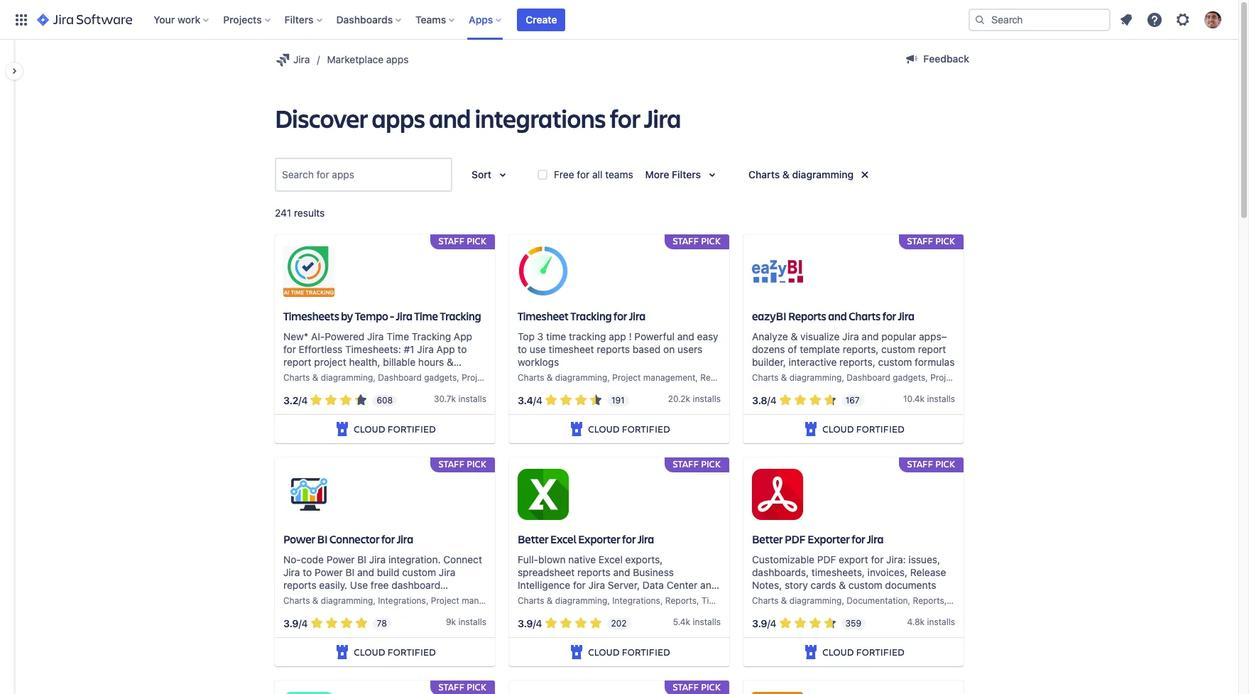 Task type: describe. For each thing, give the bounding box(es) containing it.
pdf for better
[[785, 532, 806, 547]]

your work button
[[149, 8, 215, 31]]

2 horizontal spatial bi
[[358, 554, 367, 566]]

effortless
[[299, 343, 343, 355]]

1 gadgets from the left
[[424, 373, 457, 383]]

appswitcher icon image
[[13, 11, 30, 28]]

jira up the hours
[[417, 343, 434, 355]]

staff pick for power bi connector for jira
[[439, 458, 487, 471]]

cloud fortified app badge image for by
[[334, 421, 351, 438]]

feedback
[[924, 53, 970, 65]]

-
[[390, 309, 394, 324]]

timesheet tracking for jira
[[518, 309, 646, 324]]

management inside analyze & visualize jira and popular apps– dozens of template reports, custom report builder, interactive reports, custom formulas charts & diagramming , dashboard gadgets , project management
[[962, 373, 1014, 383]]

powerful
[[635, 331, 675, 343]]

project inside top 3 time tracking app ! powerful and easy to use timesheet reports based on users worklogs charts & diagramming , project management , reports
[[613, 373, 641, 383]]

diagramming inside customizable pdf export for jira: issues, dashboards, timesheets, invoices, release notes, story cards & custom documents charts & diagramming , documentation , reports , time tracking
[[790, 596, 842, 606]]

pick for eazybi reports and charts for jira
[[936, 235, 956, 248]]

charts & diagramming
[[749, 168, 854, 180]]

Search field
[[969, 8, 1111, 31]]

new*
[[284, 331, 309, 343]]

pick for power bi connector for jira
[[467, 458, 487, 471]]

jira up timesheets:
[[367, 331, 384, 343]]

remove selected image
[[857, 166, 874, 183]]

20.2k install s
[[668, 394, 721, 404]]

sidebar navigation image
[[0, 57, 31, 85]]

use
[[350, 579, 368, 591]]

dashboards,
[[752, 566, 809, 578]]

cloud fortified for eazybi reports and charts for jira
[[823, 422, 905, 436]]

invoices,
[[868, 566, 908, 578]]

cloud for bi
[[354, 645, 385, 659]]

cloud fortified for timesheets by tempo - jira time tracking
[[354, 422, 436, 436]]

& inside the 'new* ai-powered jira time tracking app for effortless timesheets: #1 jira app to report project health, billable hours & capacity'
[[447, 356, 454, 368]]

diagramming inside top 3 time tracking app ! powerful and easy to use timesheet reports based on users worklogs charts & diagramming , project management , reports
[[555, 373, 608, 383]]

templates
[[284, 592, 329, 604]]

jira up !
[[629, 309, 646, 324]]

on
[[664, 343, 675, 355]]

s for power bi connector for jira
[[482, 617, 487, 627]]

install for power bi connector for jira
[[459, 617, 482, 627]]

server,
[[608, 579, 640, 591]]

interactive
[[789, 356, 837, 368]]

time right -
[[414, 309, 438, 324]]

apps for discover
[[372, 101, 425, 135]]

visualize
[[801, 331, 840, 343]]

hours
[[418, 356, 444, 368]]

jira up popular
[[898, 309, 915, 324]]

project up 9k
[[431, 596, 460, 606]]

for inside full-blown native excel exports, spreadsheet reports and business intelligence for jira server, data center and cloud
[[573, 579, 586, 591]]

diagramming down use
[[321, 596, 373, 606]]

connector
[[330, 532, 380, 547]]

pick for better excel exporter for jira
[[702, 458, 721, 471]]

all
[[593, 168, 603, 180]]

native
[[569, 554, 596, 566]]

timesheets by tempo - jira time tracking
[[284, 309, 481, 324]]

2 vertical spatial power
[[315, 566, 343, 578]]

gadgets inside analyze & visualize jira and popular apps– dozens of template reports, custom report builder, interactive reports, custom formulas charts & diagramming , dashboard gadgets , project management
[[893, 373, 926, 383]]

3.9 / 4 for power bi connector for jira
[[284, 617, 308, 629]]

s for better pdf exporter for jira
[[951, 617, 956, 627]]

easy
[[697, 331, 719, 343]]

3.9 for better pdf exporter for jira
[[752, 617, 768, 629]]

for up build
[[381, 532, 395, 547]]

marketplace apps link
[[327, 51, 409, 68]]

1 dashboard from the left
[[378, 373, 422, 383]]

free
[[554, 168, 575, 180]]

project
[[314, 356, 347, 368]]

apps
[[469, 13, 493, 25]]

jira down the connect at the left bottom of the page
[[439, 566, 456, 578]]

report inside analyze & visualize jira and popular apps– dozens of template reports, custom report builder, interactive reports, custom formulas charts & diagramming , dashboard gadgets , project management
[[919, 343, 947, 355]]

ai-
[[311, 331, 325, 343]]

staff for power bi connector for jira
[[439, 458, 465, 471]]

teams
[[606, 168, 634, 180]]

#1
[[404, 343, 415, 355]]

cloud for reports
[[823, 422, 854, 436]]

jira right -
[[396, 309, 413, 324]]

more filters
[[646, 168, 701, 180]]

project inside analyze & visualize jira and popular apps– dozens of template reports, custom report builder, interactive reports, custom formulas charts & diagramming , dashboard gadgets , project management
[[931, 373, 959, 383]]

story
[[785, 579, 808, 591]]

5.4k install s
[[673, 617, 721, 627]]

banner containing your work
[[0, 0, 1239, 40]]

time inside the 'new* ai-powered jira time tracking app for effortless timesheets: #1 jira app to report project health, billable hours & capacity'
[[387, 331, 409, 343]]

timesheets
[[284, 309, 339, 324]]

business
[[633, 566, 674, 578]]

time up 5.4k install s
[[702, 596, 722, 606]]

capacity
[[284, 369, 322, 381]]

create
[[526, 13, 557, 25]]

/ for timesheets by tempo - jira time tracking
[[299, 394, 302, 406]]

tracking inside top 3 time tracking app ! powerful and easy to use timesheet reports based on users worklogs charts & diagramming , project management , reports
[[569, 331, 606, 343]]

for up exports,
[[623, 532, 636, 547]]

& inside top 3 time tracking app ! powerful and easy to use timesheet reports based on users worklogs charts & diagramming , project management , reports
[[547, 373, 553, 383]]

top
[[518, 331, 535, 343]]

power bi connector for jira image
[[284, 469, 335, 520]]

tempo
[[355, 309, 388, 324]]

1 horizontal spatial filters
[[672, 168, 701, 180]]

issues,
[[909, 554, 941, 566]]

fortified for eazybi reports and charts for jira
[[857, 422, 905, 436]]

integrations for reports
[[613, 596, 661, 606]]

dashboard inside analyze & visualize jira and popular apps– dozens of template reports, custom report builder, interactive reports, custom formulas charts & diagramming , dashboard gadgets , project management
[[847, 373, 891, 383]]

health,
[[349, 356, 380, 368]]

1 vertical spatial reports,
[[840, 356, 876, 368]]

reports inside full-blown native excel exports, spreadsheet reports and business intelligence for jira server, data center and cloud
[[578, 566, 611, 578]]

top 3 time tracking app ! powerful and easy to use timesheet reports based on users worklogs charts & diagramming , project management , reports
[[518, 331, 732, 383]]

9k
[[446, 617, 456, 627]]

4 for timesheets by tempo - jira time tracking
[[302, 394, 308, 406]]

staff for timesheets by tempo - jira time tracking
[[439, 235, 465, 248]]

s for eazybi reports and charts for jira
[[951, 394, 956, 404]]

exporter for pdf
[[808, 532, 850, 547]]

timesheet tracking for jira image
[[518, 246, 569, 297]]

notes,
[[752, 579, 782, 591]]

install for better excel exporter for jira
[[693, 617, 717, 627]]

reports inside no-code power bi jira integration. connect jira to power bi and build custom jira reports easily. use free dashboard templates
[[284, 579, 317, 591]]

jira inside analyze & visualize jira and popular apps– dozens of template reports, custom report builder, interactive reports, custom formulas charts & diagramming , dashboard gadgets , project management
[[843, 331, 860, 343]]

eazybi reports and charts for jira
[[752, 309, 915, 324]]

cloud for tracking
[[589, 422, 620, 436]]

cloud fortified app badge image for excel
[[569, 644, 586, 661]]

for left all
[[577, 168, 590, 180]]

cloud fortified app badge image for tracking
[[569, 421, 586, 438]]

easily.
[[319, 579, 348, 591]]

cloud for excel
[[589, 645, 620, 659]]

builder,
[[752, 356, 786, 368]]

for inside customizable pdf export for jira: issues, dashboards, timesheets, invoices, release notes, story cards & custom documents charts & diagramming , documentation , reports , time tracking
[[871, 554, 884, 566]]

fortified for better pdf exporter for jira
[[857, 645, 905, 659]]

analyze & visualize jira and popular apps– dozens of template reports, custom report builder, interactive reports, custom formulas charts & diagramming , dashboard gadgets , project management
[[752, 331, 1014, 383]]

diagramming down project
[[321, 373, 373, 383]]

5.4k
[[673, 617, 691, 627]]

popular
[[882, 331, 917, 343]]

fortified for better excel exporter for jira
[[622, 645, 671, 659]]

customizable
[[752, 554, 815, 566]]

dashboards
[[336, 13, 393, 25]]

for up popular
[[883, 309, 897, 324]]

documentation
[[847, 596, 908, 606]]

jira link
[[275, 51, 310, 68]]

free for all teams
[[554, 168, 634, 180]]

s for timesheet tracking for jira
[[717, 394, 721, 404]]

full-blown native excel exports, spreadsheet reports and business intelligence for jira server, data center and cloud
[[518, 554, 718, 604]]

better pdf exporter for jira image
[[752, 469, 804, 520]]

3.4 / 4
[[518, 394, 543, 406]]

3.8 / 4
[[752, 394, 777, 406]]

no-
[[284, 554, 301, 566]]

1 horizontal spatial tracking
[[724, 596, 757, 606]]

full-
[[518, 554, 539, 566]]

for inside the 'new* ai-powered jira time tracking app for effortless timesheets: #1 jira app to report project health, billable hours & capacity'
[[284, 343, 296, 355]]

use
[[530, 343, 546, 355]]

for up teams
[[610, 101, 641, 135]]

staff for better pdf exporter for jira
[[908, 458, 934, 471]]

4 for timesheet tracking for jira
[[536, 394, 543, 406]]

staff pick for better pdf exporter for jira
[[908, 458, 956, 471]]

create button
[[518, 8, 566, 31]]

exporter for excel
[[578, 532, 621, 547]]

3
[[538, 331, 544, 343]]

timesheets by tempo - jira time tracking image
[[284, 246, 335, 297]]

search image
[[975, 14, 986, 25]]

3.9 for better excel exporter for jira
[[518, 617, 533, 629]]

4.8k
[[908, 617, 925, 627]]

charts & diagramming , integrations , project management
[[284, 596, 514, 606]]

s for timesheets by tempo - jira time tracking
[[482, 394, 487, 404]]

analyze
[[752, 331, 789, 343]]

0 vertical spatial excel
[[551, 532, 577, 547]]

based
[[633, 343, 661, 355]]

staff pick for timesheets by tempo - jira time tracking
[[439, 235, 487, 248]]

apps button
[[465, 8, 508, 31]]

tracking inside the 'new* ai-powered jira time tracking app for effortless timesheets: #1 jira app to report project health, billable hours & capacity'
[[412, 331, 451, 343]]

/ for timesheet tracking for jira
[[534, 394, 536, 406]]

integrations
[[475, 101, 606, 135]]

staff for better excel exporter for jira
[[673, 458, 699, 471]]

reports down the center
[[666, 596, 697, 606]]

10.4k install s
[[904, 394, 956, 404]]

cloud for by
[[354, 422, 385, 436]]

cloud fortified app badge image for exporter
[[803, 644, 820, 661]]

3.9 for power bi connector for jira
[[284, 617, 299, 629]]

install for timesheets by tempo - jira time tracking
[[459, 394, 482, 404]]

install for better pdf exporter for jira
[[928, 617, 951, 627]]

reports inside customizable pdf export for jira: issues, dashboards, timesheets, invoices, release notes, story cards & custom documents charts & diagramming , documentation , reports , time tracking
[[913, 596, 945, 606]]



Task type: vqa. For each thing, say whether or not it's contained in the screenshot.


Task type: locate. For each thing, give the bounding box(es) containing it.
30.7k
[[434, 394, 456, 404]]

jira down eazybi reports and charts for jira
[[843, 331, 860, 343]]

integrations for project
[[378, 596, 426, 606]]

0 vertical spatial report
[[919, 343, 947, 355]]

charts inside analyze & visualize jira and popular apps– dozens of template reports, custom report builder, interactive reports, custom formulas charts & diagramming , dashboard gadgets , project management
[[752, 373, 779, 383]]

cloud
[[518, 592, 545, 604]]

3.9 down cloud
[[518, 617, 533, 629]]

better pdf exporter for jira
[[752, 532, 884, 547]]

gadgets down the hours
[[424, 373, 457, 383]]

bi up code
[[317, 532, 328, 547]]

reports up 20.2k install s
[[701, 373, 732, 383]]

202
[[611, 618, 627, 629]]

/ for better excel exporter for jira
[[533, 617, 536, 629]]

3.9 down notes,
[[752, 617, 768, 629]]

timesheets,
[[812, 566, 865, 578]]

better up full-
[[518, 532, 549, 547]]

4
[[302, 394, 308, 406], [536, 394, 543, 406], [771, 394, 777, 406], [302, 617, 308, 629], [536, 617, 543, 629], [771, 617, 777, 629]]

documents
[[886, 579, 937, 591]]

reports up 4.8k install s
[[913, 596, 945, 606]]

0 vertical spatial bi
[[317, 532, 328, 547]]

sort
[[472, 168, 492, 180]]

exporter up 'native'
[[578, 532, 621, 547]]

diagramming left remove selected icon
[[793, 168, 854, 180]]

0 vertical spatial filters
[[285, 13, 314, 25]]

0 horizontal spatial integrations
[[378, 596, 426, 606]]

install right 4.8k
[[928, 617, 951, 627]]

cloud fortified app badge image for reports
[[803, 421, 820, 438]]

fortified down "charts & diagramming , integrations , project management"
[[388, 645, 436, 659]]

2 horizontal spatial 3.9
[[752, 617, 768, 629]]

1 vertical spatial report
[[284, 356, 312, 368]]

/ for better pdf exporter for jira
[[768, 617, 771, 629]]

0 vertical spatial power
[[284, 532, 315, 547]]

2 horizontal spatial 3.9 / 4
[[752, 617, 777, 629]]

0 vertical spatial app
[[454, 331, 473, 343]]

pick for timesheet tracking for jira
[[702, 235, 721, 248]]

cloud fortified for timesheet tracking for jira
[[589, 422, 671, 436]]

report down "apps–"
[[919, 343, 947, 355]]

/ down 'capacity'
[[299, 394, 302, 406]]

settings image
[[1175, 11, 1192, 28]]

1 3.9 from the left
[[284, 617, 299, 629]]

4 down 'templates'
[[302, 617, 308, 629]]

0 horizontal spatial dashboard
[[378, 373, 422, 383]]

4 for power bi connector for jira
[[302, 617, 308, 629]]

s for better excel exporter for jira
[[717, 617, 721, 627]]

time
[[414, 309, 438, 324], [387, 331, 409, 343], [702, 596, 722, 606], [950, 596, 969, 606]]

jira down no-
[[284, 566, 300, 578]]

3.9
[[284, 617, 299, 629], [518, 617, 533, 629], [752, 617, 768, 629]]

apps
[[386, 53, 409, 65], [372, 101, 425, 135]]

1 horizontal spatial report
[[919, 343, 947, 355]]

pick for better pdf exporter for jira
[[936, 458, 956, 471]]

3.9 / 4 for better pdf exporter for jira
[[752, 617, 777, 629]]

pdf for customizable
[[818, 554, 837, 566]]

4 for better pdf exporter for jira
[[771, 617, 777, 629]]

s right 30.7k
[[482, 394, 487, 404]]

excel up blown
[[551, 532, 577, 547]]

cloud fortified app badge image
[[334, 644, 351, 661], [803, 644, 820, 661]]

install
[[459, 394, 482, 404], [693, 394, 717, 404], [928, 394, 951, 404], [459, 617, 482, 627], [693, 617, 717, 627], [928, 617, 951, 627]]

0 horizontal spatial excel
[[551, 532, 577, 547]]

your profile and settings image
[[1205, 11, 1222, 28]]

4 right 3.8
[[771, 394, 777, 406]]

3.8
[[752, 394, 768, 406]]

cloud fortified app badge image for connector
[[334, 644, 351, 661]]

eazybi
[[752, 309, 787, 324]]

project up 191
[[613, 373, 641, 383]]

cloud down '167'
[[823, 422, 854, 436]]

install for timesheet tracking for jira
[[693, 394, 717, 404]]

filters inside the filters dropdown button
[[285, 13, 314, 25]]

1 horizontal spatial gadgets
[[893, 373, 926, 383]]

project up 30.7k install s
[[462, 373, 490, 383]]

for up app
[[614, 309, 628, 324]]

filters up 'jira' link
[[285, 13, 314, 25]]

jira up the export
[[868, 532, 884, 547]]

charts & diagramming , dashboard gadgets , project management
[[284, 373, 545, 383]]

power down power bi connector for jira
[[327, 554, 355, 566]]

apps inside marketplace apps link
[[386, 53, 409, 65]]

0 horizontal spatial report
[[284, 356, 312, 368]]

free
[[371, 579, 389, 591]]

spreadsheet
[[518, 566, 575, 578]]

jira:
[[887, 554, 906, 566]]

build
[[377, 566, 400, 578]]

integrations down dashboard
[[378, 596, 426, 606]]

by
[[341, 309, 353, 324]]

power
[[284, 532, 315, 547], [327, 554, 355, 566], [315, 566, 343, 578]]

jira down the filters dropdown button
[[293, 53, 310, 65]]

!
[[629, 331, 632, 343]]

reports up 'templates'
[[284, 579, 317, 591]]

better up customizable in the bottom of the page
[[752, 532, 783, 547]]

cloud fortified down '78'
[[354, 645, 436, 659]]

tracking
[[440, 309, 481, 324], [571, 309, 612, 324], [412, 331, 451, 343]]

power up easily.
[[315, 566, 343, 578]]

jira inside full-blown native excel exports, spreadsheet reports and business intelligence for jira server, data center and cloud
[[589, 579, 605, 591]]

timesheet
[[549, 343, 594, 355]]

better for better pdf exporter for jira
[[752, 532, 783, 547]]

and inside no-code power bi jira integration. connect jira to power bi and build custom jira reports easily. use free dashboard templates
[[357, 566, 375, 578]]

jira up more
[[645, 101, 681, 135]]

2 dashboard from the left
[[847, 373, 891, 383]]

cloud down 359
[[823, 645, 854, 659]]

power bi connector for jira
[[284, 532, 414, 547]]

1 vertical spatial bi
[[358, 554, 367, 566]]

0 horizontal spatial gadgets
[[424, 373, 457, 383]]

s right 10.4k
[[951, 394, 956, 404]]

1 horizontal spatial pdf
[[818, 554, 837, 566]]

reports, up '167'
[[840, 356, 876, 368]]

4 down cloud
[[536, 617, 543, 629]]

fortified down '167'
[[857, 422, 905, 436]]

1 horizontal spatial 3.9
[[518, 617, 533, 629]]

install right "5.4k"
[[693, 617, 717, 627]]

1 horizontal spatial 3.9 / 4
[[518, 617, 543, 629]]

for
[[610, 101, 641, 135], [577, 168, 590, 180], [614, 309, 628, 324], [883, 309, 897, 324], [284, 343, 296, 355], [381, 532, 395, 547], [623, 532, 636, 547], [852, 532, 866, 547], [871, 554, 884, 566], [573, 579, 586, 591]]

time inside customizable pdf export for jira: issues, dashboards, timesheets, invoices, release notes, story cards & custom documents charts & diagramming , documentation , reports , time tracking
[[950, 596, 969, 606]]

install right 10.4k
[[928, 394, 951, 404]]

app up 30.7k install s
[[454, 331, 473, 343]]

0 horizontal spatial exporter
[[578, 532, 621, 547]]

jira left server,
[[589, 579, 605, 591]]

apps right marketplace
[[386, 53, 409, 65]]

apps for marketplace
[[386, 53, 409, 65]]

time up "#1"
[[387, 331, 409, 343]]

cloud down 202
[[589, 645, 620, 659]]

2 vertical spatial bi
[[346, 566, 355, 578]]

apps–
[[920, 331, 948, 343]]

2 integrations from the left
[[613, 596, 661, 606]]

0 horizontal spatial 3.9 / 4
[[284, 617, 308, 629]]

2 horizontal spatial tracking
[[972, 596, 1005, 606]]

teams button
[[412, 8, 461, 31]]

0 vertical spatial reports
[[597, 343, 630, 355]]

2 vertical spatial reports
[[284, 579, 317, 591]]

cloud fortified
[[354, 422, 436, 436], [589, 422, 671, 436], [823, 422, 905, 436], [354, 645, 436, 659], [589, 645, 671, 659], [823, 645, 905, 659]]

fortified down 191
[[622, 422, 671, 436]]

s
[[482, 394, 487, 404], [717, 394, 721, 404], [951, 394, 956, 404], [482, 617, 487, 627], [717, 617, 721, 627], [951, 617, 956, 627]]

cloud fortified for better pdf exporter for jira
[[823, 645, 905, 659]]

s right 20.2k
[[717, 394, 721, 404]]

1 vertical spatial power
[[327, 554, 355, 566]]

for down 'native'
[[573, 579, 586, 591]]

excel inside full-blown native excel exports, spreadsheet reports and business intelligence for jira server, data center and cloud
[[599, 554, 623, 566]]

1 vertical spatial filters
[[672, 168, 701, 180]]

jira up build
[[369, 554, 386, 566]]

1 horizontal spatial bi
[[346, 566, 355, 578]]

better
[[518, 532, 549, 547], [752, 532, 783, 547]]

1 exporter from the left
[[578, 532, 621, 547]]

fortified for power bi connector for jira
[[388, 645, 436, 659]]

bi up use
[[346, 566, 355, 578]]

pdf
[[785, 532, 806, 547], [818, 554, 837, 566]]

reports
[[597, 343, 630, 355], [578, 566, 611, 578], [284, 579, 317, 591]]

fortified for timesheets by tempo - jira time tracking
[[388, 422, 436, 436]]

0 horizontal spatial filters
[[285, 13, 314, 25]]

install right 20.2k
[[693, 394, 717, 404]]

staff pick for eazybi reports and charts for jira
[[908, 235, 956, 248]]

powered
[[325, 331, 365, 343]]

eazybi reports and charts for jira image
[[752, 246, 804, 297]]

3.4
[[518, 394, 534, 406]]

reports,
[[843, 343, 879, 355], [840, 356, 876, 368]]

management inside top 3 time tracking app ! powerful and easy to use timesheet reports based on users worklogs charts & diagramming , project management , reports
[[644, 373, 696, 383]]

fortified down 202
[[622, 645, 671, 659]]

staff for eazybi reports and charts for jira
[[908, 235, 934, 248]]

cloud fortified for power bi connector for jira
[[354, 645, 436, 659]]

4 right 3.4
[[536, 394, 543, 406]]

export
[[839, 554, 869, 566]]

3.9 / 4 down 'templates'
[[284, 617, 308, 629]]

/ down builder,
[[768, 394, 771, 406]]

1 vertical spatial apps
[[372, 101, 425, 135]]

1 horizontal spatial excel
[[599, 554, 623, 566]]

/ for eazybi reports and charts for jira
[[768, 394, 771, 406]]

app up the hours
[[437, 343, 455, 355]]

1 horizontal spatial dashboard
[[847, 373, 891, 383]]

timesheet
[[518, 309, 569, 324]]

and inside analyze & visualize jira and popular apps– dozens of template reports, custom report builder, interactive reports, custom formulas charts & diagramming , dashboard gadgets , project management
[[862, 331, 879, 343]]

dashboard
[[392, 579, 441, 591]]

0 vertical spatial apps
[[386, 53, 409, 65]]

0 horizontal spatial better
[[518, 532, 549, 547]]

3.2
[[284, 394, 299, 406]]

2 exporter from the left
[[808, 532, 850, 547]]

fortified down 608
[[388, 422, 436, 436]]

jira software image
[[37, 11, 132, 28], [37, 11, 132, 28]]

4 for eazybi reports and charts for jira
[[771, 394, 777, 406]]

/ down worklogs
[[534, 394, 536, 406]]

to inside no-code power bi jira integration. connect jira to power bi and build custom jira reports easily. use free dashboard templates
[[303, 566, 312, 578]]

tracking inside customizable pdf export for jira: issues, dashboards, timesheets, invoices, release notes, story cards & custom documents charts & diagramming , documentation , reports , time tracking
[[972, 596, 1005, 606]]

release
[[911, 566, 947, 578]]

report inside the 'new* ai-powered jira time tracking app for effortless timesheets: #1 jira app to report project health, billable hours & capacity'
[[284, 356, 312, 368]]

0 horizontal spatial to
[[303, 566, 312, 578]]

work
[[178, 13, 201, 25]]

staff pick for timesheet tracking for jira
[[673, 235, 721, 248]]

project
[[462, 373, 490, 383], [613, 373, 641, 383], [931, 373, 959, 383], [431, 596, 460, 606]]

pdf inside customizable pdf export for jira: issues, dashboards, timesheets, invoices, release notes, story cards & custom documents charts & diagramming , documentation , reports , time tracking
[[818, 554, 837, 566]]

cloud fortified for better excel exporter for jira
[[589, 645, 671, 659]]

2 gadgets from the left
[[893, 373, 926, 383]]

4 for better excel exporter for jira
[[536, 617, 543, 629]]

install right 9k
[[459, 617, 482, 627]]

diagramming down timesheet
[[555, 373, 608, 383]]

custom inside customizable pdf export for jira: issues, dashboards, timesheets, invoices, release notes, story cards & custom documents charts & diagramming , documentation , reports , time tracking
[[849, 579, 883, 591]]

pdf up customizable in the bottom of the page
[[785, 532, 806, 547]]

for up the export
[[852, 532, 866, 547]]

jira up integration.
[[397, 532, 414, 547]]

3.9 down 'templates'
[[284, 617, 299, 629]]

cloud fortified down 191
[[589, 422, 671, 436]]

1 horizontal spatial integrations
[[613, 596, 661, 606]]

1 horizontal spatial exporter
[[808, 532, 850, 547]]

diagramming down cards
[[790, 596, 842, 606]]

better for better excel exporter for jira
[[518, 532, 549, 547]]

cloud fortified app badge image
[[334, 421, 351, 438], [569, 421, 586, 438], [803, 421, 820, 438], [569, 644, 586, 661]]

dozens
[[752, 343, 786, 355]]

exports,
[[626, 554, 663, 566]]

power up no-
[[284, 532, 315, 547]]

0 horizontal spatial pdf
[[785, 532, 806, 547]]

cloud fortified app badge image up easy agile teamrhythm - user story map & retrospectives image
[[334, 644, 351, 661]]

staff pick for better excel exporter for jira
[[673, 458, 721, 471]]

worklogs
[[518, 356, 559, 368]]

s right "5.4k"
[[717, 617, 721, 627]]

2 better from the left
[[752, 532, 783, 547]]

staff for timesheet tracking for jira
[[673, 235, 699, 248]]

charts inside top 3 time tracking app ! powerful and easy to use timesheet reports based on users worklogs charts & diagramming , project management , reports
[[518, 373, 545, 383]]

1 vertical spatial app
[[437, 343, 455, 355]]

custom inside no-code power bi jira integration. connect jira to power bi and build custom jira reports easily. use free dashboard templates
[[402, 566, 436, 578]]

/ for power bi connector for jira
[[299, 617, 302, 629]]

to down top
[[518, 343, 527, 355]]

1 horizontal spatial better
[[752, 532, 783, 547]]

to down code
[[303, 566, 312, 578]]

for up the invoices,
[[871, 554, 884, 566]]

reports up visualize
[[789, 309, 827, 324]]

cloud fortified app badge image up draw.io diagrams for jira image
[[803, 644, 820, 661]]

connect
[[444, 554, 482, 566]]

191
[[612, 395, 625, 406]]

excel right 'native'
[[599, 554, 623, 566]]

of
[[788, 343, 798, 355]]

center
[[667, 579, 698, 591]]

marketplace
[[327, 53, 384, 65]]

167
[[846, 395, 860, 406]]

charts inside customizable pdf export for jira: issues, dashboards, timesheets, invoices, release notes, story cards & custom documents charts & diagramming , documentation , reports , time tracking
[[752, 596, 779, 606]]

10.4k
[[904, 394, 925, 404]]

your work
[[154, 13, 201, 25]]

time
[[546, 331, 566, 343]]

report up 'capacity'
[[284, 356, 312, 368]]

tracking
[[569, 331, 606, 343], [724, 596, 757, 606], [972, 596, 1005, 606]]

2 3.9 from the left
[[518, 617, 533, 629]]

0 vertical spatial reports,
[[843, 343, 879, 355]]

dashboard
[[378, 373, 422, 383], [847, 373, 891, 383]]

3.9 / 4 down cloud
[[518, 617, 543, 629]]

cards
[[811, 579, 837, 591]]

1 integrations from the left
[[378, 596, 426, 606]]

banner
[[0, 0, 1239, 40]]

cloud down 608
[[354, 422, 385, 436]]

1 horizontal spatial cloud fortified app badge image
[[803, 644, 820, 661]]

1 vertical spatial pdf
[[818, 554, 837, 566]]

1 cloud fortified app badge image from the left
[[334, 644, 351, 661]]

cloud fortified down 359
[[823, 645, 905, 659]]

fortified for timesheet tracking for jira
[[622, 422, 671, 436]]

primary element
[[9, 0, 969, 39]]

help image
[[1147, 11, 1164, 28]]

0 horizontal spatial tracking
[[569, 331, 606, 343]]

3 3.9 from the left
[[752, 617, 768, 629]]

1 better from the left
[[518, 532, 549, 547]]

dashboards button
[[332, 8, 407, 31]]

4.8k install s
[[908, 617, 956, 627]]

code
[[301, 554, 324, 566]]

241 results
[[275, 207, 325, 219]]

2 cloud fortified app badge image from the left
[[803, 644, 820, 661]]

diagramming down intelligence
[[555, 596, 608, 606]]

easy agile teamrhythm - user story map & retrospectives image
[[284, 692, 335, 694]]

more
[[646, 168, 670, 180]]

1 horizontal spatial to
[[458, 343, 467, 355]]

/ down cloud
[[533, 617, 536, 629]]

pick
[[467, 235, 487, 248], [702, 235, 721, 248], [936, 235, 956, 248], [467, 458, 487, 471], [702, 458, 721, 471], [936, 458, 956, 471], [467, 681, 487, 694], [702, 681, 721, 694]]

draw.io diagrams for jira image
[[752, 692, 804, 694]]

integration.
[[389, 554, 441, 566]]

to inside top 3 time tracking app ! powerful and easy to use timesheet reports based on users worklogs charts & diagramming , project management , reports
[[518, 343, 527, 355]]

0 horizontal spatial bi
[[317, 532, 328, 547]]

pdf up timesheets,
[[818, 554, 837, 566]]

app
[[609, 331, 626, 343]]

20.2k
[[668, 394, 691, 404]]

install right 30.7k
[[459, 394, 482, 404]]

3 3.9 / 4 from the left
[[752, 617, 777, 629]]

exporter up the export
[[808, 532, 850, 547]]

feedback button
[[896, 48, 978, 70]]

2 3.9 / 4 from the left
[[518, 617, 543, 629]]

3.9 / 4 for better excel exporter for jira
[[518, 617, 543, 629]]

diagramming
[[793, 168, 854, 180], [321, 373, 373, 383], [555, 373, 608, 383], [790, 373, 842, 383], [321, 596, 373, 606], [555, 596, 608, 606], [790, 596, 842, 606]]

gadgets up 10.4k
[[893, 373, 926, 383]]

Search for apps field
[[278, 162, 450, 188]]

charts
[[749, 168, 780, 180], [849, 309, 881, 324], [284, 373, 310, 383], [518, 373, 545, 383], [752, 373, 779, 383], [284, 596, 310, 606], [518, 596, 545, 606], [752, 596, 779, 606]]

2 horizontal spatial to
[[518, 343, 527, 355]]

to inside the 'new* ai-powered jira time tracking app for effortless timesheets: #1 jira app to report project health, billable hours & capacity'
[[458, 343, 467, 355]]

1 vertical spatial reports
[[578, 566, 611, 578]]

new* ai-powered jira time tracking app for effortless timesheets: #1 jira app to report project health, billable hours & capacity
[[284, 331, 473, 381]]

0 horizontal spatial 3.9
[[284, 617, 299, 629]]

reports inside top 3 time tracking app ! powerful and easy to use timesheet reports based on users worklogs charts & diagramming , project management , reports
[[701, 373, 732, 383]]

pick for timesheets by tempo - jira time tracking
[[467, 235, 487, 248]]

custom
[[882, 343, 916, 355], [879, 356, 913, 368], [402, 566, 436, 578], [849, 579, 883, 591]]

intelligence
[[518, 579, 571, 591]]

1 vertical spatial excel
[[599, 554, 623, 566]]

s right 4.8k
[[951, 617, 956, 627]]

notifications image
[[1118, 11, 1135, 28]]

diagramming inside analyze & visualize jira and popular apps– dozens of template reports, custom report builder, interactive reports, custom formulas charts & diagramming , dashboard gadgets , project management
[[790, 373, 842, 383]]

reports inside top 3 time tracking app ! powerful and easy to use timesheet reports based on users worklogs charts & diagramming , project management , reports
[[597, 343, 630, 355]]

install for eazybi reports and charts for jira
[[928, 394, 951, 404]]

and inside top 3 time tracking app ! powerful and easy to use timesheet reports based on users worklogs charts & diagramming , project management , reports
[[678, 331, 695, 343]]

/
[[299, 394, 302, 406], [534, 394, 536, 406], [768, 394, 771, 406], [299, 617, 302, 629], [533, 617, 536, 629], [768, 617, 771, 629]]

0 vertical spatial pdf
[[785, 532, 806, 547]]

better excel exporter for jira image
[[518, 469, 569, 520]]

cloud fortified down 202
[[589, 645, 671, 659]]

context icon image
[[275, 51, 292, 68], [275, 51, 292, 68]]

1 3.9 / 4 from the left
[[284, 617, 308, 629]]

241
[[275, 207, 291, 219]]

projects
[[223, 13, 262, 25]]

cloud down '78'
[[354, 645, 385, 659]]

jira up exports,
[[638, 532, 655, 547]]

0 horizontal spatial cloud fortified app badge image
[[334, 644, 351, 661]]

3.9 / 4
[[284, 617, 308, 629], [518, 617, 543, 629], [752, 617, 777, 629]]

bi down connector
[[358, 554, 367, 566]]

cloud for pdf
[[823, 645, 854, 659]]

discover apps and integrations for jira
[[275, 101, 681, 135]]

fortified
[[388, 422, 436, 436], [622, 422, 671, 436], [857, 422, 905, 436], [388, 645, 436, 659], [622, 645, 671, 659], [857, 645, 905, 659]]



